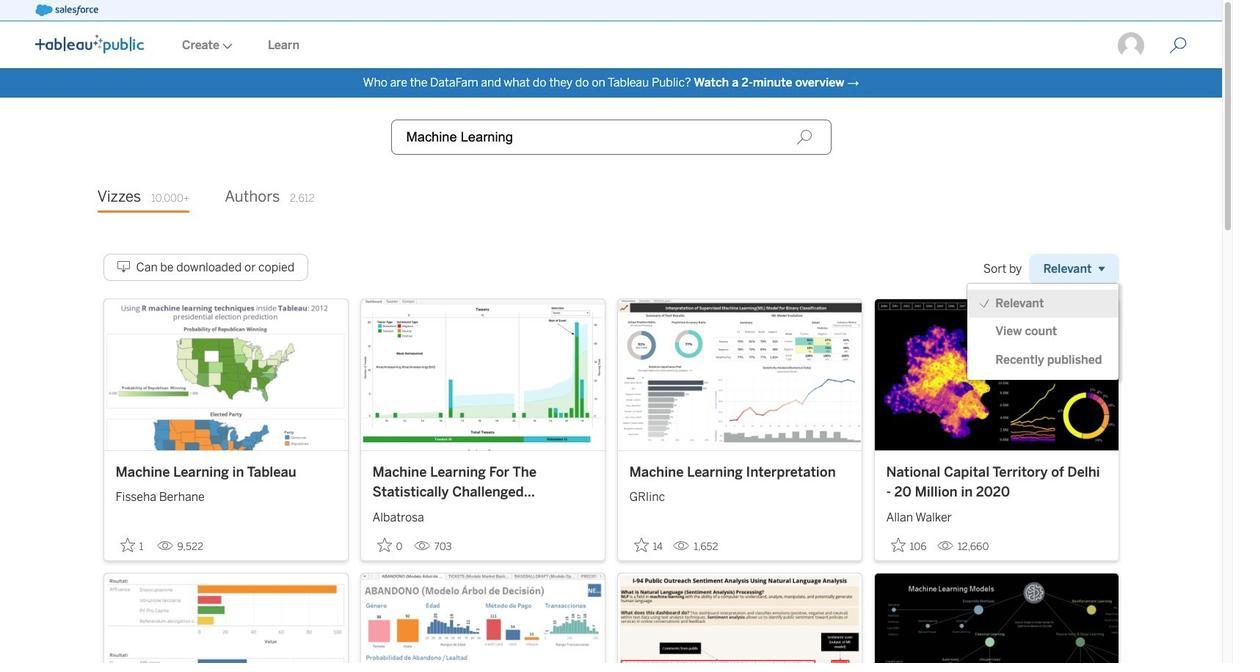 Task type: locate. For each thing, give the bounding box(es) containing it.
1 horizontal spatial add favorite image
[[377, 538, 392, 553]]

0 horizontal spatial add favorite image
[[120, 538, 135, 553]]

add favorite image
[[634, 538, 649, 553], [891, 538, 906, 553]]

tara.schultz image
[[1117, 31, 1146, 60]]

4 add favorite button from the left
[[887, 534, 932, 558]]

Add Favorite button
[[116, 534, 151, 558], [373, 534, 408, 558], [630, 534, 668, 558], [887, 534, 932, 558]]

list options menu
[[968, 290, 1119, 375]]

add favorite image
[[120, 538, 135, 553], [377, 538, 392, 553]]

logo image
[[35, 35, 144, 54]]

0 horizontal spatial add favorite image
[[634, 538, 649, 553]]

workbook thumbnail image
[[104, 300, 348, 451], [361, 300, 605, 451], [618, 300, 862, 451], [875, 300, 1119, 451], [104, 574, 348, 664], [361, 574, 605, 664], [618, 574, 862, 664], [875, 574, 1119, 664]]

1 horizontal spatial add favorite image
[[891, 538, 906, 553]]

1 add favorite button from the left
[[116, 534, 151, 558]]



Task type: describe. For each thing, give the bounding box(es) containing it.
create image
[[220, 43, 233, 49]]

Search input field
[[391, 120, 832, 155]]

search image
[[796, 129, 813, 145]]

go to search image
[[1152, 37, 1205, 54]]

salesforce logo image
[[35, 4, 98, 16]]

1 add favorite image from the left
[[120, 538, 135, 553]]

2 add favorite button from the left
[[373, 534, 408, 558]]

2 add favorite image from the left
[[891, 538, 906, 553]]

1 add favorite image from the left
[[634, 538, 649, 553]]

2 add favorite image from the left
[[377, 538, 392, 553]]

3 add favorite button from the left
[[630, 534, 668, 558]]



Task type: vqa. For each thing, say whether or not it's contained in the screenshot.
Download option
no



